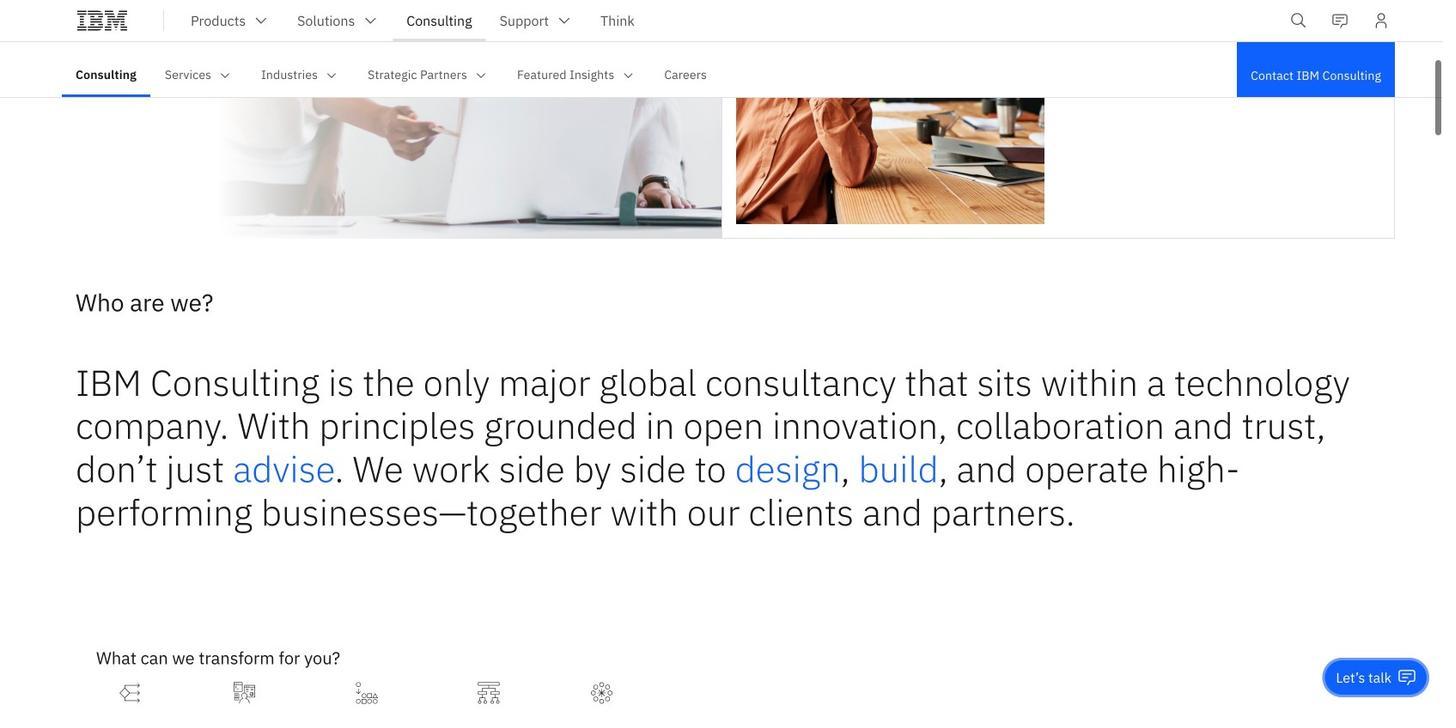 Task type: describe. For each thing, give the bounding box(es) containing it.
let's talk element
[[1336, 668, 1392, 687]]



